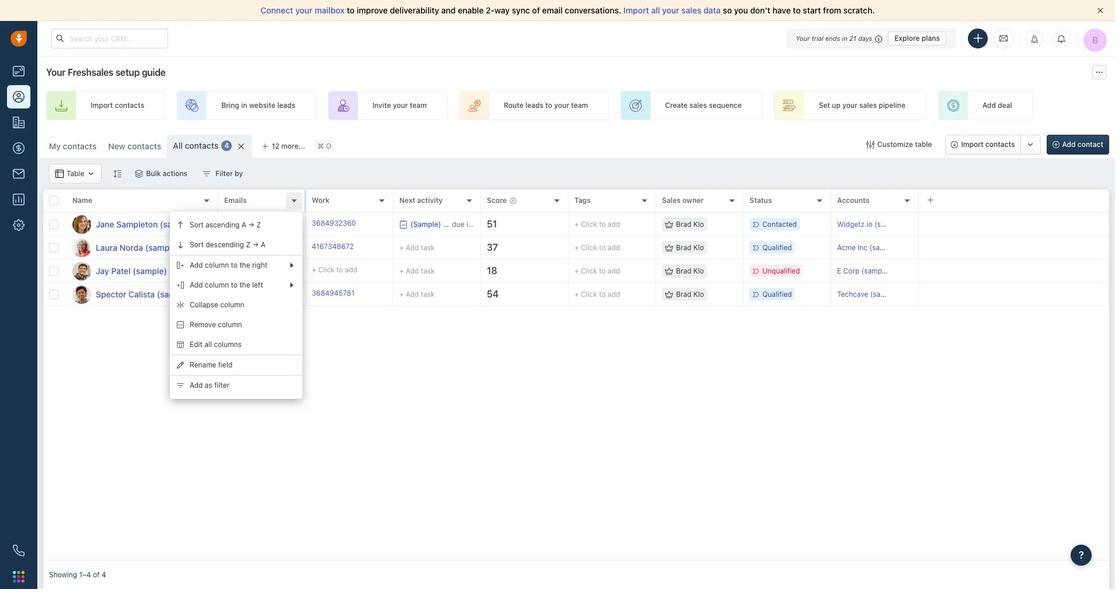 Task type: vqa. For each thing, say whether or not it's contained in the screenshot.
Microsoft Teams associated with OFFICE 365 button to the bottom
no



Task type: locate. For each thing, give the bounding box(es) containing it.
sales owner
[[662, 196, 704, 205]]

0 vertical spatial →
[[248, 221, 255, 230]]

(sample) down jane sampleton (sample) link
[[145, 243, 179, 253]]

create
[[665, 101, 688, 110]]

2 qualified from the top
[[763, 290, 792, 299]]

j image left 'jane'
[[72, 215, 91, 234]]

1 vertical spatial in
[[241, 101, 247, 110]]

3 brad klo from the top
[[676, 267, 704, 276]]

jay patel (sample)
[[96, 266, 167, 276]]

filter by
[[216, 169, 243, 178]]

4 cell from the top
[[919, 283, 1109, 306]]

click for 51
[[581, 220, 597, 229]]

3 + add task from the top
[[399, 290, 435, 299]]

spector calista (sample) link
[[96, 289, 191, 300]]

1 horizontal spatial team
[[571, 101, 588, 110]]

1 qualified from the top
[[763, 243, 792, 252]]

setup
[[116, 67, 140, 78]]

qualified down unqualified
[[763, 290, 792, 299]]

sort left ascending
[[190, 221, 204, 230]]

j image
[[72, 215, 91, 234], [72, 262, 91, 281]]

4 right the 1–4
[[102, 571, 106, 580]]

rename field menu item
[[170, 356, 302, 375]]

your for your freshsales setup guide
[[46, 67, 66, 78]]

container_wx8msf4aqz5i3rn1 image inside customize table button
[[866, 141, 875, 149]]

0 vertical spatial a
[[242, 221, 246, 230]]

0 vertical spatial all
[[651, 5, 660, 15]]

phone image
[[13, 545, 25, 557]]

contacted
[[763, 220, 797, 229]]

conversations.
[[565, 5, 621, 15]]

1 vertical spatial all
[[205, 341, 212, 349]]

4 brad from the top
[[676, 290, 692, 299]]

0 vertical spatial z
[[257, 221, 261, 230]]

filter
[[216, 169, 233, 178]]

jay
[[96, 266, 109, 276]]

press space to select this row. row containing jane sampleton (sample)
[[43, 213, 218, 236]]

0 vertical spatial of
[[532, 5, 540, 15]]

1 vertical spatial the
[[240, 281, 250, 290]]

sales right create
[[690, 101, 707, 110]]

add contact
[[1062, 140, 1104, 149]]

z up lauranordasample@gmail.com
[[257, 221, 261, 230]]

1 leads from the left
[[277, 101, 295, 110]]

(sample) for jane sampleton (sample)
[[160, 219, 194, 229]]

4167348672
[[312, 242, 354, 251]]

add inside "menu item"
[[190, 382, 203, 390]]

work
[[312, 196, 330, 205]]

0 horizontal spatial in
[[241, 101, 247, 110]]

grid
[[43, 189, 1109, 562]]

import contacts button
[[946, 135, 1021, 155]]

1 vertical spatial j image
[[72, 262, 91, 281]]

right
[[252, 261, 268, 270]]

contacts down add deal
[[986, 140, 1015, 149]]

4 + click to add from the top
[[575, 290, 620, 299]]

add inside button
[[1062, 140, 1076, 149]]

brad klo
[[676, 220, 704, 229], [676, 243, 704, 252], [676, 267, 704, 276], [676, 290, 704, 299]]

0 vertical spatial your
[[796, 34, 810, 42]]

37
[[487, 242, 498, 253]]

qualified for 37
[[763, 243, 792, 252]]

your left trial
[[796, 34, 810, 42]]

2 the from the top
[[240, 281, 250, 290]]

→ for a
[[253, 241, 259, 250]]

collapse column menu item
[[170, 295, 302, 315]]

4 klo from the top
[[694, 290, 704, 299]]

owner
[[683, 196, 704, 205]]

press space to select this row. row containing spector calista (sample)
[[43, 283, 218, 307]]

by
[[235, 169, 243, 178]]

(sample) for e corp (sample)
[[862, 267, 891, 276]]

2-
[[486, 5, 495, 15]]

left
[[252, 281, 263, 290]]

click for 54
[[581, 290, 597, 299]]

laura
[[96, 243, 117, 253]]

z down 'sort ascending a → z' 'menu item'
[[246, 241, 251, 250]]

1 horizontal spatial 4
[[224, 142, 229, 150]]

o
[[326, 142, 331, 151]]

2 vertical spatial task
[[421, 290, 435, 299]]

(sample)
[[160, 219, 194, 229], [875, 220, 904, 229], [145, 243, 179, 253], [870, 243, 899, 252], [133, 266, 167, 276], [862, 267, 891, 276], [157, 289, 191, 299], [870, 290, 899, 299]]

cell
[[919, 213, 1109, 236], [919, 236, 1109, 259], [919, 260, 1109, 283], [919, 283, 1109, 306]]

don't
[[750, 5, 771, 15]]

brad for 37
[[676, 243, 692, 252]]

add as filter
[[190, 382, 230, 390]]

(sample) for jay patel (sample)
[[133, 266, 167, 276]]

in right bring
[[241, 101, 247, 110]]

0 vertical spatial qualified
[[763, 243, 792, 252]]

klo for 51
[[694, 220, 704, 229]]

3 klo from the top
[[694, 267, 704, 276]]

1 vertical spatial of
[[93, 571, 100, 580]]

l image
[[72, 239, 91, 257]]

so
[[723, 5, 732, 15]]

j image left "jay"
[[72, 262, 91, 281]]

1 vertical spatial + add task
[[399, 267, 435, 275]]

container_wx8msf4aqz5i3rn1 image
[[203, 170, 211, 178], [665, 220, 673, 229], [665, 244, 673, 252], [665, 267, 673, 275]]

the
[[240, 261, 250, 270], [240, 281, 250, 290]]

showing 1–4 of 4
[[49, 571, 106, 580]]

(sample) up the collapse
[[157, 289, 191, 299]]

freshworks switcher image
[[13, 572, 25, 583]]

→ up sort descending z → a menu item
[[248, 221, 255, 230]]

2 horizontal spatial import
[[961, 140, 984, 149]]

a inside menu item
[[261, 241, 266, 250]]

column up remove column menu item
[[220, 301, 244, 310]]

of right sync
[[532, 5, 540, 15]]

task for 54
[[421, 290, 435, 299]]

j image for jane sampleton (sample)
[[72, 215, 91, 234]]

as
[[205, 382, 212, 390]]

→ inside 'menu item'
[[248, 221, 255, 230]]

(sample) for acme inc (sample)
[[870, 243, 899, 252]]

add for 18
[[608, 267, 620, 276]]

2 vertical spatial import
[[961, 140, 984, 149]]

press space to select this row. row
[[43, 213, 218, 236], [218, 213, 1109, 236], [43, 236, 218, 260], [218, 236, 1109, 260], [43, 260, 218, 283], [218, 260, 1109, 283], [43, 283, 218, 307], [218, 283, 1109, 307]]

0 vertical spatial import
[[624, 5, 649, 15]]

row group containing jane sampleton (sample)
[[43, 213, 218, 307]]

column down the descending
[[205, 261, 229, 270]]

sort for sort ascending a → z
[[190, 221, 204, 230]]

1 horizontal spatial a
[[261, 241, 266, 250]]

the left 'left'
[[240, 281, 250, 290]]

remove column
[[190, 321, 242, 330]]

edit all columns menu item
[[170, 335, 302, 355]]

the left right at the top
[[240, 261, 250, 270]]

import contacts down setup
[[91, 101, 144, 110]]

my
[[49, 141, 61, 151]]

remove
[[190, 321, 216, 330]]

all inside menu item
[[205, 341, 212, 349]]

brad for 51
[[676, 220, 692, 229]]

column up the columns
[[218, 321, 242, 330]]

1 team from the left
[[410, 101, 427, 110]]

next activity
[[399, 196, 443, 205]]

emails
[[224, 196, 247, 205]]

edit
[[190, 341, 203, 349]]

2 task from the top
[[421, 267, 435, 275]]

cell for 18
[[919, 260, 1109, 283]]

click for 18
[[581, 267, 597, 276]]

2 sort from the top
[[190, 241, 204, 250]]

contacts down setup
[[115, 101, 144, 110]]

1 horizontal spatial all
[[651, 5, 660, 15]]

add as filter menu item
[[170, 376, 302, 396]]

import contacts down add deal 'link'
[[961, 140, 1015, 149]]

container_wx8msf4aqz5i3rn1 image inside filter by button
[[203, 170, 211, 178]]

0 vertical spatial + add task
[[399, 243, 435, 252]]

lauranordasample@gmail.com link
[[224, 242, 323, 254]]

klo for 37
[[694, 243, 704, 252]]

1 task from the top
[[421, 243, 435, 252]]

all
[[173, 141, 183, 151]]

0 horizontal spatial team
[[410, 101, 427, 110]]

sales left data
[[682, 5, 702, 15]]

1 vertical spatial import contacts
[[961, 140, 1015, 149]]

brad klo for 18
[[676, 267, 704, 276]]

51
[[487, 219, 497, 230]]

1 vertical spatial your
[[46, 67, 66, 78]]

sort left the descending
[[190, 241, 204, 250]]

klo for 18
[[694, 267, 704, 276]]

0 vertical spatial sort
[[190, 221, 204, 230]]

column
[[205, 261, 229, 270], [205, 281, 229, 290], [220, 301, 244, 310], [218, 321, 242, 330]]

0 horizontal spatial your
[[46, 67, 66, 78]]

all right edit
[[205, 341, 212, 349]]

1 horizontal spatial import
[[624, 5, 649, 15]]

filter
[[214, 382, 230, 390]]

a
[[242, 221, 246, 230], [261, 241, 266, 250]]

3 brad from the top
[[676, 267, 692, 276]]

1 + add task from the top
[[399, 243, 435, 252]]

+ click to add for 37
[[575, 243, 620, 252]]

2 brad klo from the top
[[676, 243, 704, 252]]

in left 21
[[842, 34, 848, 42]]

import contacts inside button
[[961, 140, 1015, 149]]

2 brad from the top
[[676, 243, 692, 252]]

email
[[542, 5, 563, 15]]

0 vertical spatial the
[[240, 261, 250, 270]]

4 up filter by
[[224, 142, 229, 150]]

import contacts group
[[946, 135, 1041, 155]]

0 vertical spatial import contacts
[[91, 101, 144, 110]]

invite
[[373, 101, 391, 110]]

import inside 'link'
[[91, 101, 113, 110]]

→ inside menu item
[[253, 241, 259, 250]]

1 horizontal spatial of
[[532, 5, 540, 15]]

qualified for 54
[[763, 290, 792, 299]]

⌘ o
[[318, 142, 331, 151]]

→ up right at the top
[[253, 241, 259, 250]]

laura norda (sample) link
[[96, 242, 179, 254]]

1 vertical spatial task
[[421, 267, 435, 275]]

sort ascending a → z menu item
[[170, 215, 302, 235]]

3 + click to add from the top
[[575, 267, 620, 276]]

task
[[421, 243, 435, 252], [421, 267, 435, 275], [421, 290, 435, 299]]

2 vertical spatial + add task
[[399, 290, 435, 299]]

2 team from the left
[[571, 101, 588, 110]]

0 horizontal spatial import
[[91, 101, 113, 110]]

1 horizontal spatial z
[[257, 221, 261, 230]]

Search your CRM... text field
[[51, 29, 168, 48]]

1 horizontal spatial leads
[[526, 101, 544, 110]]

1 + click to add from the top
[[575, 220, 620, 229]]

import down your freshsales setup guide
[[91, 101, 113, 110]]

bulk actions button
[[127, 164, 195, 184]]

container_wx8msf4aqz5i3rn1 image for 37
[[665, 244, 673, 252]]

klo
[[694, 220, 704, 229], [694, 243, 704, 252], [694, 267, 704, 276], [694, 290, 704, 299]]

0 horizontal spatial import contacts
[[91, 101, 144, 110]]

qualified down contacted
[[763, 243, 792, 252]]

container_wx8msf4aqz5i3rn1 image inside bulk actions button
[[135, 170, 143, 178]]

table
[[67, 170, 84, 178]]

⌘
[[318, 142, 324, 151]]

1 klo from the top
[[694, 220, 704, 229]]

click for 37
[[581, 243, 597, 252]]

2 klo from the top
[[694, 243, 704, 252]]

1 the from the top
[[240, 261, 250, 270]]

1 horizontal spatial import contacts
[[961, 140, 1015, 149]]

spectorcalista@gmail.com
[[224, 289, 311, 298]]

1 row group from the left
[[43, 213, 218, 307]]

2 j image from the top
[[72, 262, 91, 281]]

import right conversations.
[[624, 5, 649, 15]]

click
[[581, 220, 597, 229], [581, 243, 597, 252], [318, 266, 334, 274], [581, 267, 597, 276], [581, 290, 597, 299]]

0 vertical spatial task
[[421, 243, 435, 252]]

2 leads from the left
[[526, 101, 544, 110]]

container_wx8msf4aqz5i3rn1 image
[[866, 141, 875, 149], [55, 170, 64, 178], [87, 170, 95, 178], [135, 170, 143, 178], [399, 220, 408, 229], [665, 291, 673, 299]]

email image
[[1000, 33, 1008, 43]]

0 horizontal spatial leads
[[277, 101, 295, 110]]

+ click to add
[[575, 220, 620, 229], [575, 243, 620, 252], [575, 267, 620, 276], [575, 290, 620, 299]]

all contacts link
[[173, 140, 219, 152]]

(sample) right sampleton
[[160, 219, 194, 229]]

menu
[[170, 212, 302, 399]]

0 vertical spatial 4
[[224, 142, 229, 150]]

0 vertical spatial in
[[842, 34, 848, 42]]

bring in website leads
[[221, 101, 295, 110]]

your for your trial ends in 21 days
[[796, 34, 810, 42]]

1 vertical spatial z
[[246, 241, 251, 250]]

your left freshsales
[[46, 67, 66, 78]]

1 cell from the top
[[919, 213, 1109, 236]]

1 vertical spatial →
[[253, 241, 259, 250]]

s image
[[72, 285, 91, 304]]

0 horizontal spatial a
[[242, 221, 246, 230]]

import inside button
[[961, 140, 984, 149]]

add deal link
[[938, 91, 1033, 120]]

acme inc (sample) link
[[837, 243, 899, 252]]

+ add task for 18
[[399, 267, 435, 275]]

(sample) right inc
[[870, 243, 899, 252]]

spectorcalista@gmail.com 3684945781
[[224, 289, 355, 298]]

0 horizontal spatial of
[[93, 571, 100, 580]]

18
[[487, 266, 497, 276]]

4 brad klo from the top
[[676, 290, 704, 299]]

row group
[[43, 213, 218, 307], [218, 213, 1109, 307]]

1 brad from the top
[[676, 220, 692, 229]]

(sample) up spector calista (sample) at the left of page
[[133, 266, 167, 276]]

2 + click to add from the top
[[575, 243, 620, 252]]

add for 37
[[608, 243, 620, 252]]

(sample) up acme inc (sample) 'link'
[[875, 220, 904, 229]]

1 j image from the top
[[72, 215, 91, 234]]

to
[[347, 5, 355, 15], [793, 5, 801, 15], [546, 101, 552, 110], [599, 220, 606, 229], [599, 243, 606, 252], [231, 261, 238, 270], [336, 266, 343, 274], [599, 267, 606, 276], [231, 281, 238, 290], [599, 290, 606, 299]]

0 horizontal spatial z
[[246, 241, 251, 250]]

import contacts inside 'link'
[[91, 101, 144, 110]]

2 cell from the top
[[919, 236, 1109, 259]]

janesampleton@gmail.com
[[224, 219, 313, 228]]

1 vertical spatial a
[[261, 241, 266, 250]]

2 + add task from the top
[[399, 267, 435, 275]]

1 horizontal spatial your
[[796, 34, 810, 42]]

1 sort from the top
[[190, 221, 204, 230]]

21
[[850, 34, 856, 42]]

a up right at the top
[[261, 241, 266, 250]]

jane sampleton (sample) link
[[96, 219, 194, 230]]

connect
[[261, 5, 293, 15]]

sort descending z → a
[[190, 241, 266, 250]]

+ click to add for 54
[[575, 290, 620, 299]]

1 horizontal spatial in
[[842, 34, 848, 42]]

container_wx8msf4aqz5i3rn1 image for 51
[[665, 220, 673, 229]]

sort inside menu item
[[190, 241, 204, 250]]

j image for jay patel (sample)
[[72, 262, 91, 281]]

of right the 1–4
[[93, 571, 100, 580]]

+ add task for 37
[[399, 243, 435, 252]]

column up collapse column
[[205, 281, 229, 290]]

1 vertical spatial import
[[91, 101, 113, 110]]

import down add deal 'link'
[[961, 140, 984, 149]]

a right ascending
[[242, 221, 246, 230]]

brad klo for 51
[[676, 220, 704, 229]]

contacts right my
[[63, 141, 97, 151]]

add column to the left
[[190, 281, 263, 290]]

1 brad klo from the top
[[676, 220, 704, 229]]

all contacts 4
[[173, 141, 229, 151]]

2 row group from the left
[[218, 213, 1109, 307]]

corp
[[844, 267, 860, 276]]

leads right the route
[[526, 101, 544, 110]]

1 vertical spatial qualified
[[763, 290, 792, 299]]

3 cell from the top
[[919, 260, 1109, 283]]

0 vertical spatial j image
[[72, 215, 91, 234]]

sort inside 'menu item'
[[190, 221, 204, 230]]

column for add column to the left
[[205, 281, 229, 290]]

1 vertical spatial sort
[[190, 241, 204, 250]]

add
[[608, 220, 620, 229], [608, 243, 620, 252], [345, 266, 358, 274], [608, 267, 620, 276], [608, 290, 620, 299]]

all left data
[[651, 5, 660, 15]]

0 horizontal spatial all
[[205, 341, 212, 349]]

0 horizontal spatial 4
[[102, 571, 106, 580]]

leads right the website
[[277, 101, 295, 110]]

trial
[[812, 34, 824, 42]]

3 task from the top
[[421, 290, 435, 299]]

accounts
[[837, 196, 870, 205]]

(sample) right corp
[[862, 267, 891, 276]]



Task type: describe. For each thing, give the bounding box(es) containing it.
container_wx8msf4aqz5i3rn1 image for 18
[[665, 267, 673, 275]]

deal
[[998, 101, 1012, 110]]

jaypatelsample@gmail.com
[[224, 266, 314, 274]]

+ add task for 54
[[399, 290, 435, 299]]

4167348672 link
[[312, 242, 354, 254]]

cell for 54
[[919, 283, 1109, 306]]

widgetz.io (sample)
[[837, 220, 904, 229]]

table button
[[49, 164, 102, 184]]

more...
[[281, 142, 305, 151]]

+ click to add for 51
[[575, 220, 620, 229]]

add for 54
[[608, 290, 620, 299]]

press space to select this row. row containing 37
[[218, 236, 1109, 260]]

style_myh0__igzzd8unmi image
[[113, 170, 122, 178]]

import contacts link
[[46, 91, 165, 120]]

klo for 54
[[694, 290, 704, 299]]

sort ascending a → z
[[190, 221, 261, 230]]

your left mailbox
[[295, 5, 313, 15]]

actions
[[163, 169, 187, 178]]

set up your sales pipeline link
[[775, 91, 927, 120]]

add for 51
[[608, 220, 620, 229]]

sampleton
[[116, 219, 158, 229]]

contacts right new
[[128, 141, 161, 151]]

import contacts for 'import contacts' button
[[961, 140, 1015, 149]]

in inside bring in website leads link
[[241, 101, 247, 110]]

field
[[218, 361, 233, 370]]

invite your team
[[373, 101, 427, 110]]

task for 18
[[421, 267, 435, 275]]

the for right
[[240, 261, 250, 270]]

collapse column
[[190, 301, 244, 310]]

set up your sales pipeline
[[819, 101, 906, 110]]

your right up
[[843, 101, 858, 110]]

row group containing 51
[[218, 213, 1109, 307]]

descending
[[206, 241, 244, 250]]

z inside menu item
[[246, 241, 251, 250]]

brad for 54
[[676, 290, 692, 299]]

spector
[[96, 289, 126, 299]]

3684945781 link
[[312, 288, 355, 301]]

deliverability
[[390, 5, 439, 15]]

grid containing 51
[[43, 189, 1109, 562]]

the for left
[[240, 281, 250, 290]]

→ for z
[[248, 221, 255, 230]]

(sample) for spector calista (sample)
[[157, 289, 191, 299]]

3684945781
[[312, 289, 355, 298]]

brad klo for 54
[[676, 290, 704, 299]]

customize table
[[877, 140, 932, 149]]

start
[[803, 5, 821, 15]]

brad klo for 37
[[676, 243, 704, 252]]

12 more...
[[272, 142, 305, 151]]

name column header
[[67, 190, 218, 213]]

filter by button
[[195, 164, 251, 184]]

route leads to your team
[[504, 101, 588, 110]]

bring
[[221, 101, 239, 110]]

collapse
[[190, 301, 218, 310]]

e
[[837, 267, 842, 276]]

and
[[441, 5, 456, 15]]

techcave (sample)
[[837, 290, 899, 299]]

brad for 18
[[676, 267, 692, 276]]

sort descending z → a menu item
[[170, 235, 302, 255]]

(sample) down the e corp (sample) link
[[870, 290, 899, 299]]

lauranordasample@gmail.com
[[224, 242, 323, 251]]

contacts inside 'import contacts' button
[[986, 140, 1015, 149]]

guide
[[142, 67, 166, 78]]

sync
[[512, 5, 530, 15]]

score
[[487, 196, 507, 205]]

you
[[734, 5, 748, 15]]

jaypatelsample@gmail.com link
[[224, 265, 314, 277]]

task for 37
[[421, 243, 435, 252]]

patel
[[111, 266, 131, 276]]

menu containing sort ascending a → z
[[170, 212, 302, 399]]

widgetz.io
[[837, 220, 873, 229]]

plans
[[922, 34, 940, 42]]

press space to select this row. row containing 54
[[218, 283, 1109, 307]]

norda
[[120, 243, 143, 253]]

sales
[[662, 196, 681, 205]]

connect your mailbox to improve deliverability and enable 2-way sync of email conversations. import all your sales data so you don't have to start from scratch.
[[261, 5, 875, 15]]

laura norda (sample)
[[96, 243, 179, 253]]

import for import contacts 'link'
[[91, 101, 113, 110]]

press space to select this row. row containing 51
[[218, 213, 1109, 236]]

name row
[[43, 190, 218, 213]]

1 vertical spatial 4
[[102, 571, 106, 580]]

contacts right all
[[185, 141, 219, 151]]

import all your sales data link
[[624, 5, 723, 15]]

phone element
[[7, 540, 30, 563]]

sort for sort descending z → a
[[190, 241, 204, 250]]

bulk actions
[[146, 169, 187, 178]]

your right the route
[[554, 101, 569, 110]]

create sales sequence link
[[621, 91, 763, 120]]

close image
[[1098, 8, 1104, 13]]

import contacts for import contacts 'link'
[[91, 101, 144, 110]]

column for collapse column
[[220, 301, 244, 310]]

jane sampleton (sample)
[[96, 219, 194, 229]]

4 inside all contacts 4
[[224, 142, 229, 150]]

a inside 'menu item'
[[242, 221, 246, 230]]

create sales sequence
[[665, 101, 742, 110]]

(sample) for laura norda (sample)
[[145, 243, 179, 253]]

edit all columns
[[190, 341, 242, 349]]

acme
[[837, 243, 856, 252]]

customize
[[877, 140, 913, 149]]

name
[[72, 196, 92, 205]]

contacts inside import contacts 'link'
[[115, 101, 144, 110]]

ends
[[826, 34, 840, 42]]

cell for 51
[[919, 213, 1109, 236]]

z inside 'menu item'
[[257, 221, 261, 230]]

bulk
[[146, 169, 161, 178]]

add column to the right
[[190, 261, 268, 270]]

jane
[[96, 219, 114, 229]]

add inside 'link'
[[983, 101, 996, 110]]

3684932360 link
[[312, 218, 356, 231]]

rename field
[[190, 361, 233, 370]]

+ click to add for 18
[[575, 267, 620, 276]]

enable
[[458, 5, 484, 15]]

data
[[704, 5, 721, 15]]

import for 'import contacts' button
[[961, 140, 984, 149]]

columns
[[214, 341, 242, 349]]

add deal
[[983, 101, 1012, 110]]

remove column menu item
[[170, 315, 302, 335]]

e corp (sample)
[[837, 267, 891, 276]]

new contacts
[[108, 141, 161, 151]]

column for remove column
[[218, 321, 242, 330]]

column for add column to the right
[[205, 261, 229, 270]]

press space to select this row. row containing laura norda (sample)
[[43, 236, 218, 260]]

press space to select this row. row containing jay patel (sample)
[[43, 260, 218, 283]]

sales left pipeline
[[860, 101, 877, 110]]

scratch.
[[844, 5, 875, 15]]

techcave (sample) link
[[837, 290, 899, 299]]

cell for 37
[[919, 236, 1109, 259]]

set
[[819, 101, 830, 110]]

your left data
[[662, 5, 679, 15]]

your trial ends in 21 days
[[796, 34, 873, 42]]

explore
[[895, 34, 920, 42]]

status
[[750, 196, 772, 205]]

3684932360
[[312, 219, 356, 228]]

your right invite
[[393, 101, 408, 110]]

jaypatelsample@gmail.com + click to add
[[224, 266, 358, 274]]

next
[[399, 196, 415, 205]]

new
[[108, 141, 125, 151]]

acme inc (sample)
[[837, 243, 899, 252]]

press space to select this row. row containing 18
[[218, 260, 1109, 283]]

1–4
[[79, 571, 91, 580]]

inc
[[858, 243, 868, 252]]



